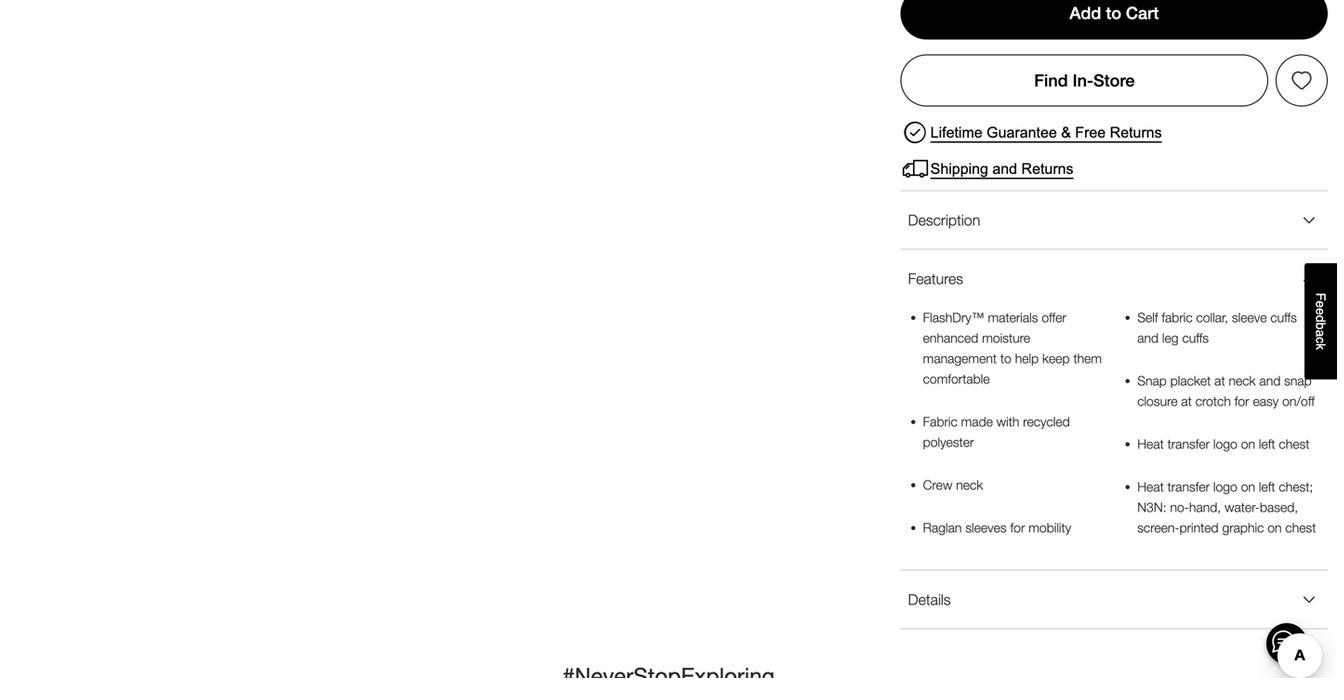 Task type: locate. For each thing, give the bounding box(es) containing it.
1 vertical spatial at
[[1182, 394, 1193, 409]]

store
[[1094, 71, 1135, 90]]

0 vertical spatial transfer
[[1168, 437, 1210, 452]]

1 vertical spatial neck
[[957, 477, 984, 493]]

0 horizontal spatial for
[[1011, 520, 1026, 536]]

1 vertical spatial to
[[1001, 351, 1012, 366]]

logo
[[1214, 437, 1238, 452], [1214, 479, 1238, 495]]

crew neck
[[924, 477, 984, 493]]

returns
[[1111, 124, 1163, 141], [1022, 160, 1074, 177]]

left for chest
[[1260, 437, 1276, 452]]

neck up the easy
[[1230, 373, 1257, 389]]

add to cart button
[[901, 0, 1329, 40]]

moisture
[[983, 330, 1031, 346]]

1 vertical spatial chest
[[1286, 520, 1317, 536]]

cuffs right 'sleeve'
[[1271, 310, 1298, 325]]

description
[[909, 211, 981, 229]]

1 horizontal spatial returns
[[1111, 124, 1163, 141]]

b
[[1314, 323, 1329, 330]]

find in-store button
[[901, 54, 1269, 107]]

on/off
[[1283, 394, 1315, 409]]

heat up n3n:
[[1138, 479, 1165, 495]]

0 horizontal spatial and
[[993, 160, 1018, 177]]

to
[[1107, 3, 1122, 23], [1001, 351, 1012, 366]]

logo down 'crotch'
[[1214, 437, 1238, 452]]

logo up water-
[[1214, 479, 1238, 495]]

returns down lifetime guarantee & free returns
[[1022, 160, 1074, 177]]

for
[[1235, 394, 1250, 409], [1011, 520, 1026, 536]]

on down the easy
[[1242, 437, 1256, 452]]

0 horizontal spatial at
[[1182, 394, 1193, 409]]

made
[[962, 414, 994, 430]]

at down the placket
[[1182, 394, 1193, 409]]

placket
[[1171, 373, 1212, 389]]

1 left from the top
[[1260, 437, 1276, 452]]

e up b
[[1314, 308, 1329, 315]]

1 vertical spatial logo
[[1214, 479, 1238, 495]]

screen-
[[1138, 520, 1180, 536]]

e up d
[[1314, 301, 1329, 308]]

left down the easy
[[1260, 437, 1276, 452]]

transfer for heat transfer logo on left chest
[[1168, 437, 1210, 452]]

and down self
[[1138, 330, 1159, 346]]

1 logo from the top
[[1214, 437, 1238, 452]]

flashdry™
[[924, 310, 985, 325]]

printed
[[1180, 520, 1219, 536]]

on down based,
[[1268, 520, 1283, 536]]

closure
[[1138, 394, 1178, 409]]

chest down based,
[[1286, 520, 1317, 536]]

and down guarantee
[[993, 160, 1018, 177]]

1 horizontal spatial cuffs
[[1271, 310, 1298, 325]]

easy
[[1254, 394, 1279, 409]]

2 left from the top
[[1260, 479, 1276, 495]]

hand,
[[1190, 500, 1222, 515]]

left inside "heat transfer logo on left chest; n3n: no-hand, water-based, screen-printed graphic on chest"
[[1260, 479, 1276, 495]]

returns right free
[[1111, 124, 1163, 141]]

enhanced
[[924, 330, 979, 346]]

&
[[1062, 124, 1072, 141]]

k
[[1314, 344, 1329, 350]]

1 vertical spatial and
[[1138, 330, 1159, 346]]

0 vertical spatial returns
[[1111, 124, 1163, 141]]

to right add
[[1107, 3, 1122, 23]]

free
[[1076, 124, 1106, 141]]

at
[[1215, 373, 1226, 389], [1182, 394, 1193, 409]]

1 vertical spatial returns
[[1022, 160, 1074, 177]]

and up the easy
[[1260, 373, 1281, 389]]

based,
[[1261, 500, 1299, 515]]

snap placket at neck and snap closure at crotch for easy on/off
[[1138, 373, 1315, 409]]

1 vertical spatial left
[[1260, 479, 1276, 495]]

transfer down 'crotch'
[[1168, 437, 1210, 452]]

help
[[1016, 351, 1039, 366]]

0 horizontal spatial to
[[1001, 351, 1012, 366]]

1 vertical spatial on
[[1242, 479, 1256, 495]]

2 horizontal spatial and
[[1260, 373, 1281, 389]]

leg
[[1163, 330, 1179, 346]]

1 heat from the top
[[1138, 437, 1165, 452]]

crew
[[924, 477, 953, 493]]

0 horizontal spatial cuffs
[[1183, 330, 1209, 346]]

them
[[1074, 351, 1103, 366]]

1 vertical spatial transfer
[[1168, 479, 1210, 495]]

logo inside "heat transfer logo on left chest; n3n: no-hand, water-based, screen-printed graphic on chest"
[[1214, 479, 1238, 495]]

1 vertical spatial heat
[[1138, 479, 1165, 495]]

e
[[1314, 301, 1329, 308], [1314, 308, 1329, 315]]

0 vertical spatial for
[[1235, 394, 1250, 409]]

1 transfer from the top
[[1168, 437, 1210, 452]]

cuffs
[[1271, 310, 1298, 325], [1183, 330, 1209, 346]]

features button
[[901, 250, 1329, 308]]

heat down closure
[[1138, 437, 1165, 452]]

fabric
[[1162, 310, 1193, 325]]

transfer up no-
[[1168, 479, 1210, 495]]

guarantee
[[987, 124, 1058, 141]]

0 vertical spatial on
[[1242, 437, 1256, 452]]

chest
[[1280, 437, 1310, 452], [1286, 520, 1317, 536]]

for right sleeves at right bottom
[[1011, 520, 1026, 536]]

heat
[[1138, 437, 1165, 452], [1138, 479, 1165, 495]]

sleeves
[[966, 520, 1007, 536]]

0 horizontal spatial returns
[[1022, 160, 1074, 177]]

neck
[[1230, 373, 1257, 389], [957, 477, 984, 493]]

on for chest;
[[1242, 479, 1256, 495]]

details
[[909, 591, 951, 609]]

0 vertical spatial at
[[1215, 373, 1226, 389]]

2 logo from the top
[[1214, 479, 1238, 495]]

transfer
[[1168, 437, 1210, 452], [1168, 479, 1210, 495]]

0 vertical spatial neck
[[1230, 373, 1257, 389]]

1 horizontal spatial for
[[1235, 394, 1250, 409]]

chest up "chest;"
[[1280, 437, 1310, 452]]

chest;
[[1280, 479, 1314, 495]]

left up based,
[[1260, 479, 1276, 495]]

1 horizontal spatial and
[[1138, 330, 1159, 346]]

self
[[1138, 310, 1159, 325]]

sleeve
[[1233, 310, 1268, 325]]

for left the easy
[[1235, 394, 1250, 409]]

to down "moisture"
[[1001, 351, 1012, 366]]

2 heat from the top
[[1138, 479, 1165, 495]]

lifetime
[[931, 124, 983, 141]]

0 vertical spatial left
[[1260, 437, 1276, 452]]

neck right crew
[[957, 477, 984, 493]]

neck inside snap placket at neck and snap closure at crotch for easy on/off
[[1230, 373, 1257, 389]]

find in-store
[[1035, 71, 1135, 90]]

on
[[1242, 437, 1256, 452], [1242, 479, 1256, 495], [1268, 520, 1283, 536]]

at up 'crotch'
[[1215, 373, 1226, 389]]

transfer inside "heat transfer logo on left chest; n3n: no-hand, water-based, screen-printed graphic on chest"
[[1168, 479, 1210, 495]]

snap
[[1285, 373, 1313, 389]]

1 horizontal spatial neck
[[1230, 373, 1257, 389]]

on up water-
[[1242, 479, 1256, 495]]

and
[[993, 160, 1018, 177], [1138, 330, 1159, 346], [1260, 373, 1281, 389]]

0 vertical spatial and
[[993, 160, 1018, 177]]

f
[[1314, 293, 1329, 301]]

2 vertical spatial and
[[1260, 373, 1281, 389]]

heat inside "heat transfer logo on left chest; n3n: no-hand, water-based, screen-printed graphic on chest"
[[1138, 479, 1165, 495]]

keep
[[1043, 351, 1071, 366]]

2 transfer from the top
[[1168, 479, 1210, 495]]

left for chest;
[[1260, 479, 1276, 495]]

heat for heat transfer logo on left chest; n3n: no-hand, water-based, screen-printed graphic on chest
[[1138, 479, 1165, 495]]

1 horizontal spatial to
[[1107, 3, 1122, 23]]

f e e d b a c k
[[1314, 293, 1329, 350]]

polyester
[[924, 435, 974, 450]]

heat transfer logo on left chest; n3n: no-hand, water-based, screen-printed graphic on chest
[[1138, 479, 1317, 536]]

2 vertical spatial on
[[1268, 520, 1283, 536]]

offer
[[1042, 310, 1067, 325]]

cuffs right leg
[[1183, 330, 1209, 346]]

0 vertical spatial heat
[[1138, 437, 1165, 452]]

0 vertical spatial logo
[[1214, 437, 1238, 452]]

0 vertical spatial to
[[1107, 3, 1122, 23]]

left
[[1260, 437, 1276, 452], [1260, 479, 1276, 495]]

graphic
[[1223, 520, 1265, 536]]



Task type: vqa. For each thing, say whether or not it's contained in the screenshot.
left I
no



Task type: describe. For each thing, give the bounding box(es) containing it.
raglan
[[924, 520, 962, 536]]

1 vertical spatial cuffs
[[1183, 330, 1209, 346]]

water-
[[1225, 500, 1261, 515]]

fabric
[[924, 414, 958, 430]]

raglan sleeves for mobility
[[924, 520, 1072, 536]]

c
[[1314, 337, 1329, 344]]

heat for heat transfer logo on left chest
[[1138, 437, 1165, 452]]

in-
[[1073, 71, 1094, 90]]

shipping and returns button
[[901, 154, 1074, 184]]

0 vertical spatial chest
[[1280, 437, 1310, 452]]

add
[[1070, 3, 1102, 23]]

a
[[1314, 330, 1329, 337]]

to inside flashdry™ materials offer enhanced moisture management to help keep them comfortable
[[1001, 351, 1012, 366]]

shipping and returns
[[931, 160, 1074, 177]]

0 vertical spatial cuffs
[[1271, 310, 1298, 325]]

0 horizontal spatial neck
[[957, 477, 984, 493]]

and inside snap placket at neck and snap closure at crotch for easy on/off
[[1260, 373, 1281, 389]]

1 e from the top
[[1314, 301, 1329, 308]]

self fabric collar, sleeve cuffs and leg cuffs
[[1138, 310, 1298, 346]]

returns inside button
[[1022, 160, 1074, 177]]

lifetime guarantee & free returns
[[931, 124, 1163, 141]]

comfortable
[[924, 371, 990, 387]]

materials
[[989, 310, 1039, 325]]

1 vertical spatial for
[[1011, 520, 1026, 536]]

transfer for heat transfer logo on left chest; n3n: no-hand, water-based, screen-printed graphic on chest
[[1168, 479, 1210, 495]]

on for chest
[[1242, 437, 1256, 452]]

find
[[1035, 71, 1069, 90]]

to inside button
[[1107, 3, 1122, 23]]

1 horizontal spatial at
[[1215, 373, 1226, 389]]

no-
[[1171, 500, 1190, 515]]

management
[[924, 351, 997, 366]]

f e e d b a c k button
[[1305, 263, 1338, 380]]

shipping
[[931, 160, 989, 177]]

logo for chest;
[[1214, 479, 1238, 495]]

lifetime guarantee & free returns button
[[901, 118, 1163, 147]]

chest inside "heat transfer logo on left chest; n3n: no-hand, water-based, screen-printed graphic on chest"
[[1286, 520, 1317, 536]]

features
[[909, 270, 964, 288]]

with
[[997, 414, 1020, 430]]

details button
[[901, 571, 1329, 629]]

snap
[[1138, 373, 1168, 389]]

add to cart
[[1070, 3, 1160, 23]]

d
[[1314, 315, 1329, 323]]

and inside self fabric collar, sleeve cuffs and leg cuffs
[[1138, 330, 1159, 346]]

logo for chest
[[1214, 437, 1238, 452]]

and inside button
[[993, 160, 1018, 177]]

heat transfer logo on left chest
[[1138, 437, 1310, 452]]

2 e from the top
[[1314, 308, 1329, 315]]

crotch
[[1196, 394, 1232, 409]]

recycled
[[1024, 414, 1071, 430]]

flashdry™ materials offer enhanced moisture management to help keep them comfortable
[[924, 310, 1103, 387]]

returns inside button
[[1111, 124, 1163, 141]]

cart
[[1127, 3, 1160, 23]]

description button
[[901, 191, 1329, 249]]

n3n:
[[1138, 500, 1167, 515]]

fabric made with recycled polyester
[[924, 414, 1071, 450]]

mobility
[[1029, 520, 1072, 536]]

for inside snap placket at neck and snap closure at crotch for easy on/off
[[1235, 394, 1250, 409]]

collar,
[[1197, 310, 1229, 325]]



